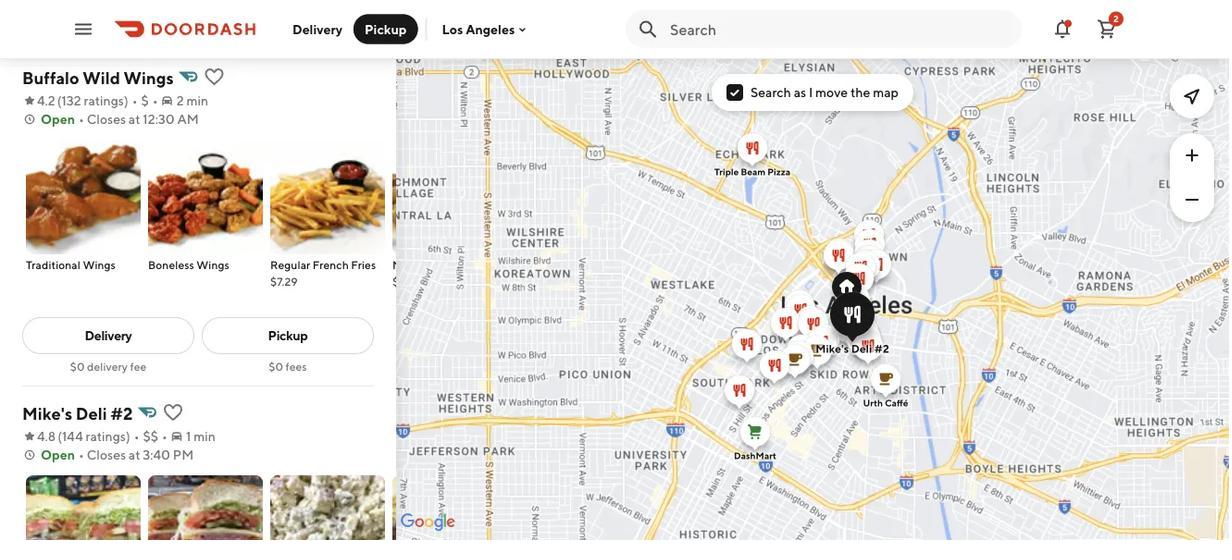 Task type: locate. For each thing, give the bounding box(es) containing it.
4.8
[[37, 429, 56, 444]]

0 vertical spatial closes
[[87, 112, 126, 127]]

triple beam pizza
[[715, 167, 791, 177], [715, 167, 791, 177]]

( 132 ratings )
[[57, 93, 128, 108]]

1 vertical spatial ratings
[[86, 429, 126, 444]]

2 $0 from the left
[[269, 360, 283, 373]]

min for #2
[[194, 429, 216, 444]]

0 vertical spatial 2
[[1114, 13, 1119, 24]]

( 144 ratings )
[[58, 429, 130, 444]]

1
[[186, 429, 191, 444]]

Store search: begin typing to search for stores available on DoorDash text field
[[670, 19, 1011, 39]]

mozzarella sticks $12.99
[[393, 258, 481, 288]]

1 vertical spatial )
[[126, 429, 130, 444]]

2 closes from the top
[[87, 448, 126, 463]]

delivery
[[87, 360, 128, 373]]

los
[[442, 22, 463, 37]]

traditional wings image
[[26, 140, 141, 255]]

boneless wings
[[148, 258, 229, 271]]

regular french fries $7.29
[[270, 258, 376, 288]]

fries
[[351, 258, 376, 271]]

(
[[57, 93, 62, 108], [58, 429, 62, 444]]

delivery for delivery "button"
[[293, 21, 343, 37]]

1 open from the top
[[41, 112, 75, 127]]

) left the • $$
[[126, 429, 130, 444]]

delivery left pickup button
[[293, 21, 343, 37]]

urth caffé
[[863, 398, 909, 409], [863, 398, 909, 409]]

$0 left fees at the left
[[269, 360, 283, 373]]

0 vertical spatial at
[[129, 112, 140, 127]]

closes down ( 132 ratings ) at the left of the page
[[87, 112, 126, 127]]

open
[[41, 112, 75, 127], [41, 448, 75, 463]]

• right $$
[[162, 429, 168, 444]]

fee
[[130, 360, 147, 373]]

12:30
[[143, 112, 175, 127]]

traditional wings
[[26, 258, 116, 271]]

pm
[[173, 448, 194, 463]]

the
[[851, 85, 871, 100]]

wings up the '$'
[[124, 68, 174, 88]]

pickup
[[365, 21, 407, 37], [268, 328, 308, 344]]

map region
[[296, 0, 1230, 541]]

)
[[124, 93, 128, 108], [126, 429, 130, 444]]

3:40
[[143, 448, 170, 463]]

pizza
[[768, 167, 791, 177], [768, 167, 791, 177]]

regular french fries image
[[270, 140, 385, 255]]

$$
[[143, 429, 158, 444]]

2 open from the top
[[41, 448, 75, 463]]

ratings
[[84, 93, 124, 108], [86, 429, 126, 444]]

deli
[[852, 343, 873, 356], [852, 343, 873, 356], [76, 404, 107, 424]]

) left • $
[[124, 93, 128, 108]]

pickup up $0 fees
[[268, 328, 308, 344]]

2 button
[[1089, 11, 1126, 48]]

0 vertical spatial open
[[41, 112, 75, 127]]

1 horizontal spatial delivery
[[293, 21, 343, 37]]

1 vertical spatial min
[[194, 429, 216, 444]]

average rating of 4.2 out of 5 element
[[22, 92, 55, 110]]

mike's
[[816, 343, 849, 356], [816, 343, 849, 356], [22, 404, 72, 424]]

1 horizontal spatial 2
[[1114, 13, 1119, 24]]

Search as I move the map checkbox
[[727, 84, 744, 101]]

los angeles button
[[442, 22, 530, 37]]

• left the '$'
[[132, 93, 138, 108]]

1 closes from the top
[[87, 112, 126, 127]]

$0 delivery fee
[[70, 360, 147, 373]]

ratings down the wild at the left of the page
[[84, 93, 124, 108]]

0 horizontal spatial wings
[[83, 258, 116, 271]]

#2
[[875, 343, 890, 356], [875, 343, 890, 356], [110, 404, 133, 424]]

2 at from the top
[[129, 448, 140, 463]]

2 inside 2 button
[[1114, 13, 1119, 24]]

min right 1
[[194, 429, 216, 444]]

1 vertical spatial pickup
[[268, 328, 308, 344]]

at down • $
[[129, 112, 140, 127]]

2 horizontal spatial wings
[[197, 258, 229, 271]]

recenter the map image
[[1182, 85, 1204, 107]]

0 horizontal spatial delivery
[[85, 328, 132, 344]]

wings inside traditional wings button
[[83, 258, 116, 271]]

0 vertical spatial pickup
[[365, 21, 407, 37]]

pickup inside button
[[365, 21, 407, 37]]

closes down the ( 144 ratings )
[[87, 448, 126, 463]]

1 at from the top
[[129, 112, 140, 127]]

•
[[132, 93, 138, 108], [153, 93, 158, 108], [79, 112, 84, 127], [134, 429, 139, 444], [162, 429, 168, 444], [79, 448, 84, 463]]

) for #2
[[126, 429, 130, 444]]

0 vertical spatial delivery
[[293, 21, 343, 37]]

pickup left los
[[365, 21, 407, 37]]

( right 4.8
[[58, 429, 62, 444]]

1 vertical spatial (
[[58, 429, 62, 444]]

1 vertical spatial delivery
[[85, 328, 132, 344]]

traditional wings button
[[26, 140, 141, 273]]

caffé
[[885, 398, 909, 409], [885, 398, 909, 409]]

0 vertical spatial ratings
[[84, 93, 124, 108]]

0 horizontal spatial $0
[[70, 360, 85, 373]]

traditional
[[26, 258, 80, 271]]

search
[[751, 85, 792, 100]]

click to add this store to your saved list image
[[162, 402, 184, 424]]

dashmart
[[734, 451, 777, 462], [734, 451, 777, 462]]

0 horizontal spatial 2
[[177, 93, 184, 108]]

$0 for delivery
[[70, 360, 85, 373]]

ratings up open • closes at 3:40 pm
[[86, 429, 126, 444]]

open down 4.2 at top left
[[41, 112, 75, 127]]

) for wings
[[124, 93, 128, 108]]

1 horizontal spatial pickup
[[365, 21, 407, 37]]

delivery up '$0 delivery fee'
[[85, 328, 132, 344]]

• $$
[[134, 429, 158, 444]]

average rating of 4.8 out of 5 element
[[22, 428, 56, 446]]

sticks
[[451, 258, 481, 271]]

beam
[[741, 167, 766, 177], [741, 167, 766, 177]]

1 vertical spatial open
[[41, 448, 75, 463]]

cold classic club sandwich image
[[26, 476, 141, 541]]

triple
[[715, 167, 739, 177], [715, 167, 739, 177]]

delivery button
[[281, 14, 354, 44]]

1 vertical spatial 2
[[177, 93, 184, 108]]

open down 4.8
[[41, 448, 75, 463]]

min up am
[[187, 93, 208, 108]]

at
[[129, 112, 140, 127], [129, 448, 140, 463]]

closes
[[87, 112, 126, 127], [87, 448, 126, 463]]

0 vertical spatial min
[[187, 93, 208, 108]]

$
[[141, 93, 149, 108]]

$0 left delivery
[[70, 360, 85, 373]]

2 up am
[[177, 93, 184, 108]]

( right 4.2 at top left
[[57, 93, 62, 108]]

delivery inside delivery "button"
[[293, 21, 343, 37]]

1 vertical spatial closes
[[87, 448, 126, 463]]

0 vertical spatial )
[[124, 93, 128, 108]]

2 for 2 min
[[177, 93, 184, 108]]

1 horizontal spatial $0
[[269, 360, 283, 373]]

delivery inside delivery link
[[85, 328, 132, 344]]

wings for boneless wings
[[197, 258, 229, 271]]

1 horizontal spatial wings
[[124, 68, 174, 88]]

wings
[[124, 68, 174, 88], [83, 258, 116, 271], [197, 258, 229, 271]]

wings right boneless
[[197, 258, 229, 271]]

potato salad image
[[270, 476, 385, 541]]

mike's deli #2
[[816, 343, 890, 356], [816, 343, 890, 356], [22, 404, 133, 424]]

ratings for wild
[[84, 93, 124, 108]]

0 horizontal spatial pickup
[[268, 328, 308, 344]]

1 vertical spatial at
[[129, 448, 140, 463]]

wild
[[83, 68, 120, 88]]

1 $0 from the left
[[70, 360, 85, 373]]

$12.99
[[393, 275, 426, 288]]

• down 144
[[79, 448, 84, 463]]

wings inside the 'boneless wings' button
[[197, 258, 229, 271]]

urth
[[863, 398, 883, 409], [863, 398, 883, 409]]

0 vertical spatial (
[[57, 93, 62, 108]]

min
[[187, 93, 208, 108], [194, 429, 216, 444]]

$7.29
[[270, 275, 298, 288]]

132
[[62, 93, 81, 108]]

$0
[[70, 360, 85, 373], [269, 360, 283, 373]]

2
[[1114, 13, 1119, 24], [177, 93, 184, 108]]

2 right notification bell 'image'
[[1114, 13, 1119, 24]]

at down the • $$
[[129, 448, 140, 463]]

2 min
[[177, 93, 208, 108]]

regular
[[270, 258, 310, 271]]

wings right traditional
[[83, 258, 116, 271]]

delivery
[[293, 21, 343, 37], [85, 328, 132, 344]]

ratings for deli
[[86, 429, 126, 444]]



Task type: describe. For each thing, give the bounding box(es) containing it.
click to add this store to your saved list image
[[203, 66, 225, 88]]

buffalo wild wings
[[22, 68, 174, 88]]

powered by google image
[[401, 514, 456, 532]]

am
[[177, 112, 199, 127]]

min for wings
[[187, 93, 208, 108]]

pickup for pickup link
[[268, 328, 308, 344]]

mozzarella
[[393, 258, 448, 271]]

1 min
[[186, 429, 216, 444]]

as
[[794, 85, 807, 100]]

( for mike's
[[58, 429, 62, 444]]

open for mike's
[[41, 448, 75, 463]]

angeles
[[466, 22, 515, 37]]

pickup link
[[202, 318, 374, 355]]

144
[[62, 429, 83, 444]]

• $
[[132, 93, 149, 108]]

closes for wild
[[87, 112, 126, 127]]

los angeles
[[442, 22, 515, 37]]

map
[[873, 85, 899, 100]]

notification bell image
[[1052, 18, 1074, 40]]

open menu image
[[72, 18, 94, 40]]

open for buffalo
[[41, 112, 75, 127]]

search as i move the map
[[751, 85, 899, 100]]

i
[[809, 85, 813, 100]]

buffalo
[[22, 68, 79, 88]]

open • closes at 3:40 pm
[[41, 448, 194, 463]]

( for buffalo
[[57, 93, 62, 108]]

boneless
[[148, 258, 194, 271]]

at for #2
[[129, 448, 140, 463]]

• down 132
[[79, 112, 84, 127]]

cold italian submarine image
[[148, 476, 263, 541]]

open • closes at 12:30 am
[[41, 112, 199, 127]]

french
[[313, 258, 349, 271]]

zoom in image
[[1182, 144, 1204, 167]]

4.2
[[37, 93, 55, 108]]

closes for deli
[[87, 448, 126, 463]]

$0 fees
[[269, 360, 307, 373]]

delivery link
[[22, 318, 194, 355]]

1 items, open order cart image
[[1096, 18, 1119, 40]]

move
[[816, 85, 848, 100]]

2 for 2
[[1114, 13, 1119, 24]]

pickup for pickup button
[[365, 21, 407, 37]]

wings for traditional wings
[[83, 258, 116, 271]]

pickup button
[[354, 14, 418, 44]]

• right the '$'
[[153, 93, 158, 108]]

boneless wings button
[[148, 140, 263, 273]]

zoom out image
[[1182, 189, 1204, 211]]

delivery for delivery link
[[85, 328, 132, 344]]

boneless wings image
[[148, 140, 263, 255]]

• left $$
[[134, 429, 139, 444]]

$0 for pickup
[[269, 360, 283, 373]]

at for wings
[[129, 112, 140, 127]]

fees
[[286, 360, 307, 373]]



Task type: vqa. For each thing, say whether or not it's contained in the screenshot.
$12.99
yes



